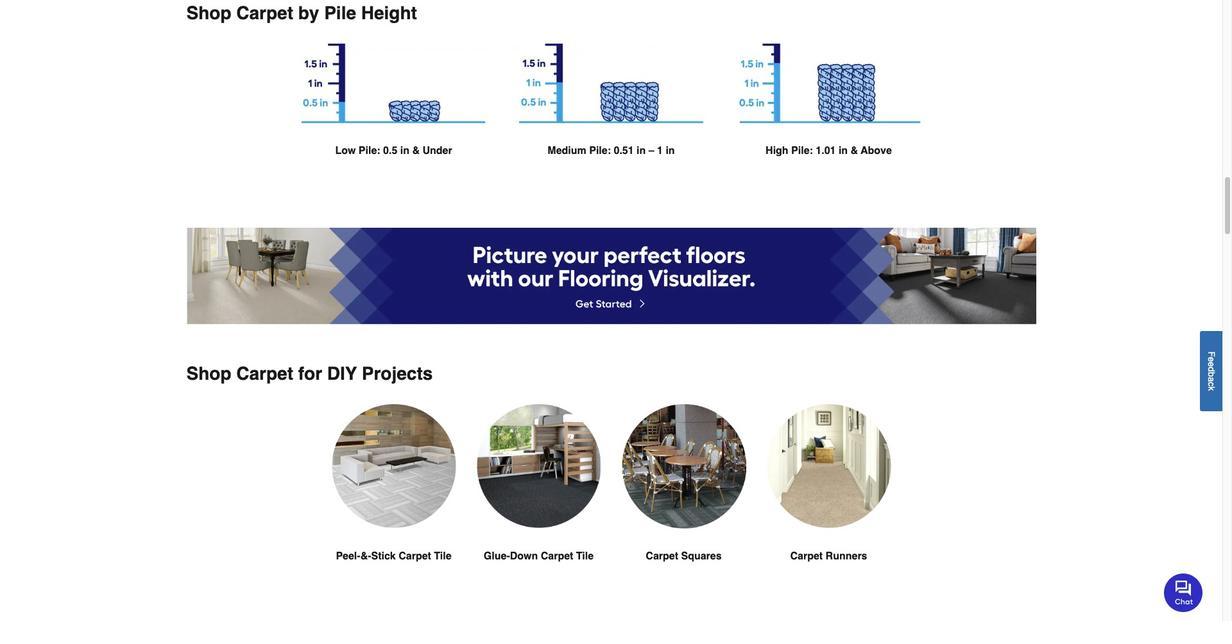 Task type: describe. For each thing, give the bounding box(es) containing it.
1 tile from the left
[[434, 551, 452, 562]]

stick
[[371, 551, 396, 562]]

& for above
[[851, 145, 858, 157]]

1 e from the top
[[1207, 357, 1217, 362]]

low
[[335, 145, 356, 157]]

a diagram showing a carpet pile height of half an inch. image
[[295, 44, 492, 124]]

projects
[[362, 363, 433, 384]]

k
[[1207, 386, 1217, 391]]

bistro tables in an eating area with gray carpet squares. image
[[622, 404, 746, 529]]

chat invite button image
[[1165, 573, 1204, 612]]

shop carpet for diy projects
[[187, 363, 433, 384]]

carpet squares
[[646, 551, 722, 562]]

pile: for high
[[792, 145, 813, 157]]

a diagram showing a carpet pile height of one and a half inches. image
[[731, 44, 928, 124]]

1.01
[[816, 145, 836, 157]]

shop for shop carpet for diy projects
[[187, 363, 231, 384]]

0.5
[[383, 145, 398, 157]]

c
[[1207, 382, 1217, 386]]

peel-
[[336, 551, 361, 562]]

d
[[1207, 367, 1217, 372]]

height
[[361, 3, 417, 23]]

squares
[[681, 551, 722, 562]]

glue-
[[484, 551, 510, 562]]

a
[[1207, 377, 1217, 382]]

pile: for medium
[[590, 145, 611, 157]]

carpet left runners
[[791, 551, 823, 562]]

a diagram showing a carpet pile height of one inch. image
[[513, 44, 710, 124]]

glue-down carpet tile
[[484, 551, 594, 562]]

in for low pile: 0.5 in & under
[[400, 145, 410, 157]]

–
[[649, 145, 655, 157]]

f e e d b a c k
[[1207, 351, 1217, 391]]

in for high pile: 1.01 in & above
[[839, 145, 848, 157]]

a seating area with white furniture and carpeted in light gray carpet tiles. image
[[332, 404, 456, 528]]

f e e d b a c k button
[[1201, 331, 1223, 411]]

carpet right stick
[[399, 551, 431, 562]]

a white hallway with a beige carpet runner. image
[[767, 404, 891, 528]]

3 in from the left
[[666, 145, 675, 157]]



Task type: vqa. For each thing, say whether or not it's contained in the screenshot.
8
no



Task type: locate. For each thing, give the bounding box(es) containing it.
f
[[1207, 351, 1217, 357]]

b
[[1207, 372, 1217, 377]]

&
[[412, 145, 420, 157], [851, 145, 858, 157]]

1 shop from the top
[[187, 3, 231, 23]]

in
[[400, 145, 410, 157], [637, 145, 646, 157], [666, 145, 675, 157], [839, 145, 848, 157]]

peel-&-stick carpet tile link
[[332, 404, 456, 595]]

0 horizontal spatial pile:
[[359, 145, 380, 157]]

pile
[[324, 3, 356, 23]]

carpet runners link
[[767, 404, 891, 595]]

carpet runners
[[791, 551, 868, 562]]

pile: for low
[[359, 145, 380, 157]]

runners
[[826, 551, 868, 562]]

shop
[[187, 3, 231, 23], [187, 363, 231, 384]]

2 pile: from the left
[[590, 145, 611, 157]]

in for medium pile: 0.51 in – 1 in
[[637, 145, 646, 157]]

1 horizontal spatial tile
[[576, 551, 594, 562]]

1 in from the left
[[400, 145, 410, 157]]

4 in from the left
[[839, 145, 848, 157]]

peel-&-stick carpet tile
[[336, 551, 452, 562]]

tile right down
[[576, 551, 594, 562]]

in left –
[[637, 145, 646, 157]]

shop for shop carpet by pile height
[[187, 3, 231, 23]]

carpet squares link
[[622, 404, 746, 595]]

& left under
[[412, 145, 420, 157]]

carpet left by
[[236, 3, 293, 23]]

pile: left 1.01
[[792, 145, 813, 157]]

0 vertical spatial shop
[[187, 3, 231, 23]]

2 & from the left
[[851, 145, 858, 157]]

0.51
[[614, 145, 634, 157]]

by
[[298, 3, 319, 23]]

under
[[423, 145, 452, 157]]

high pile: 1.01 in & above
[[766, 145, 892, 157]]

2 e from the top
[[1207, 362, 1217, 367]]

pile: left 0.5 on the left top of page
[[359, 145, 380, 157]]

2 in from the left
[[637, 145, 646, 157]]

high pile: 1.01 in & above link
[[731, 44, 928, 189]]

diy
[[327, 363, 357, 384]]

carpet right down
[[541, 551, 574, 562]]

2 shop from the top
[[187, 363, 231, 384]]

low pile: 0.5 in & under
[[335, 145, 452, 157]]

shop carpet by pile height
[[187, 3, 417, 23]]

tile left glue-
[[434, 551, 452, 562]]

1 & from the left
[[412, 145, 420, 157]]

down
[[510, 551, 538, 562]]

medium pile: 0.51 in – 1 in link
[[513, 44, 710, 189]]

high
[[766, 145, 789, 157]]

0 horizontal spatial tile
[[434, 551, 452, 562]]

carpet left for
[[236, 363, 293, 384]]

above
[[861, 145, 892, 157]]

1 pile: from the left
[[359, 145, 380, 157]]

e up d
[[1207, 357, 1217, 362]]

1 horizontal spatial &
[[851, 145, 858, 157]]

1 horizontal spatial pile:
[[590, 145, 611, 157]]

pile: left the 0.51
[[590, 145, 611, 157]]

0 horizontal spatial &
[[412, 145, 420, 157]]

low pile: 0.5 in & under link
[[295, 44, 492, 189]]

& for under
[[412, 145, 420, 157]]

in right 1.01
[[839, 145, 848, 157]]

&-
[[361, 551, 371, 562]]

2 tile from the left
[[576, 551, 594, 562]]

medium
[[548, 145, 587, 157]]

3 pile: from the left
[[792, 145, 813, 157]]

carpet left squares
[[646, 551, 679, 562]]

tile
[[434, 551, 452, 562], [576, 551, 594, 562]]

e
[[1207, 357, 1217, 362], [1207, 362, 1217, 367]]

carpet
[[236, 3, 293, 23], [236, 363, 293, 384], [399, 551, 431, 562], [541, 551, 574, 562], [646, 551, 679, 562], [791, 551, 823, 562]]

e up b
[[1207, 362, 1217, 367]]

1 vertical spatial shop
[[187, 363, 231, 384]]

pile:
[[359, 145, 380, 157], [590, 145, 611, 157], [792, 145, 813, 157]]

for
[[298, 363, 322, 384]]

glue-down carpet tile link
[[477, 404, 601, 595]]

2 horizontal spatial pile:
[[792, 145, 813, 157]]

medium pile: 0.51 in – 1 in
[[548, 145, 675, 157]]

& left above
[[851, 145, 858, 157]]

picture your perfect floors with our flooring visualizer. get started. image
[[187, 228, 1037, 325]]

a dorm room with dark gray carpet tile flooring. image
[[477, 404, 601, 528]]

1
[[657, 145, 663, 157]]

in right 0.5 on the left top of page
[[400, 145, 410, 157]]

in right 1
[[666, 145, 675, 157]]



